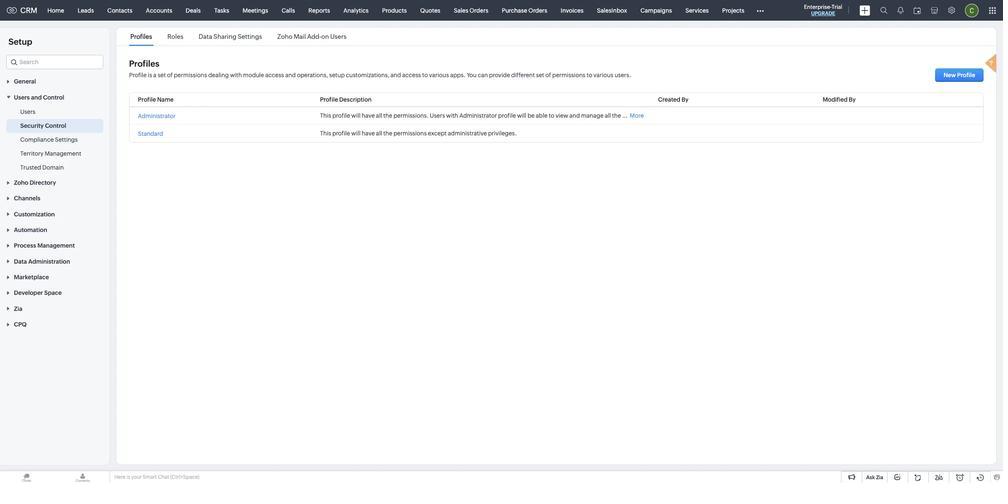 Task type: vqa. For each thing, say whether or not it's contained in the screenshot.
logo at top
no



Task type: locate. For each thing, give the bounding box(es) containing it.
0 horizontal spatial data
[[14, 258, 27, 265]]

more
[[630, 112, 644, 119]]

1 horizontal spatial set
[[536, 72, 545, 79]]

2 orders from the left
[[529, 7, 548, 14]]

0 vertical spatial is
[[148, 72, 152, 79]]

management
[[45, 150, 81, 157], [37, 242, 75, 249]]

data for data sharing settings
[[199, 33, 212, 40]]

profile
[[129, 72, 147, 79], [958, 72, 976, 79], [138, 96, 156, 103], [320, 96, 338, 103]]

1 horizontal spatial settings
[[238, 33, 262, 40]]

zoho
[[278, 33, 293, 40], [14, 179, 28, 186]]

quotes
[[421, 7, 441, 14]]

settings inside compliance settings link
[[55, 136, 78, 143]]

management up domain
[[45, 150, 81, 157]]

chats image
[[0, 472, 53, 483]]

security control
[[20, 122, 66, 129]]

users up users link
[[14, 94, 30, 101]]

is for here
[[127, 475, 130, 480]]

profiles down accounts
[[130, 33, 152, 40]]

your
[[131, 475, 142, 480]]

0 vertical spatial control
[[43, 94, 64, 101]]

administration
[[28, 258, 70, 265]]

zia right the ask
[[877, 475, 884, 481]]

1 vertical spatial this
[[320, 130, 331, 137]]

control down general dropdown button
[[43, 94, 64, 101]]

standard link
[[138, 130, 163, 137]]

have for permissions.
[[362, 112, 375, 119]]

zoho up channels
[[14, 179, 28, 186]]

to right able
[[549, 112, 555, 119]]

control up compliance settings
[[45, 122, 66, 129]]

access up permissions.
[[403, 72, 421, 79]]

contacts
[[107, 7, 132, 14]]

zoho inside zoho directory 'dropdown button'
[[14, 179, 28, 186]]

1 vertical spatial zia
[[877, 475, 884, 481]]

0 horizontal spatial access
[[265, 72, 284, 79]]

profiles up a
[[129, 59, 160, 68]]

to
[[423, 72, 428, 79], [587, 72, 593, 79], [549, 112, 555, 119]]

new
[[944, 72, 957, 79]]

leads link
[[71, 0, 101, 20]]

calls link
[[275, 0, 302, 20]]

control inside users and control dropdown button
[[43, 94, 64, 101]]

analytics
[[344, 7, 369, 14]]

to left apps. at left
[[423, 72, 428, 79]]

0 horizontal spatial zia
[[14, 306, 22, 312]]

management up data administration dropdown button
[[37, 242, 75, 249]]

all
[[376, 112, 382, 119], [605, 112, 611, 119], [376, 130, 382, 137]]

channels button
[[0, 190, 110, 206]]

create menu image
[[860, 5, 871, 15]]

1 vertical spatial control
[[45, 122, 66, 129]]

you
[[467, 72, 477, 79]]

1 vertical spatial settings
[[55, 136, 78, 143]]

settings up "territory management" link
[[55, 136, 78, 143]]

products
[[382, 7, 407, 14]]

by right the modified
[[849, 96, 857, 103]]

2 access from the left
[[403, 72, 421, 79]]

the
[[384, 112, 393, 119], [613, 112, 622, 119], [654, 112, 663, 119], [384, 130, 393, 137]]

1 horizontal spatial various
[[594, 72, 614, 79]]

0 vertical spatial have
[[362, 112, 375, 119]]

1 horizontal spatial zia
[[877, 475, 884, 481]]

administrative
[[448, 130, 487, 137]]

1 vertical spatial zoho
[[14, 179, 28, 186]]

process
[[14, 242, 36, 249]]

0 horizontal spatial various
[[429, 72, 449, 79]]

here is your smart chat (ctrl+space)
[[114, 475, 200, 480]]

access
[[265, 72, 284, 79], [403, 72, 421, 79]]

of right different
[[546, 72, 552, 79]]

signals image
[[898, 7, 904, 14]]

0 horizontal spatial orders
[[470, 7, 489, 14]]

zoho directory button
[[0, 175, 110, 190]]

automation button
[[0, 222, 110, 238]]

1 vertical spatial with
[[447, 112, 459, 119]]

with right dealing
[[230, 72, 242, 79]]

profile down setup
[[320, 96, 338, 103]]

(ctrl+space)
[[170, 475, 200, 480]]

1 horizontal spatial administrator
[[460, 112, 497, 119]]

various left users.
[[594, 72, 614, 79]]

profile name
[[138, 96, 174, 103]]

1 horizontal spatial orders
[[529, 7, 548, 14]]

search image
[[881, 7, 888, 14]]

0 horizontal spatial with
[[230, 72, 242, 79]]

domain
[[42, 164, 64, 171]]

various
[[429, 72, 449, 79], [594, 72, 614, 79]]

set right different
[[536, 72, 545, 79]]

0 vertical spatial data
[[199, 33, 212, 40]]

2 of from the left
[[546, 72, 552, 79]]

calendar image
[[914, 7, 922, 14]]

1 this from the top
[[320, 112, 331, 119]]

0 horizontal spatial is
[[127, 475, 130, 480]]

0 horizontal spatial set
[[158, 72, 166, 79]]

data
[[199, 33, 212, 40], [14, 258, 27, 265]]

control
[[43, 94, 64, 101], [45, 122, 66, 129]]

analytics link
[[337, 0, 376, 20]]

1 horizontal spatial data
[[199, 33, 212, 40]]

data for data administration
[[14, 258, 27, 265]]

and inside dropdown button
[[31, 94, 42, 101]]

data left sharing
[[199, 33, 212, 40]]

data administration button
[[0, 253, 110, 269]]

help image
[[984, 53, 1001, 76]]

1 horizontal spatial of
[[546, 72, 552, 79]]

accounts
[[146, 7, 172, 14]]

1 set from the left
[[158, 72, 166, 79]]

with up except
[[447, 112, 459, 119]]

1 horizontal spatial by
[[849, 96, 857, 103]]

meetings
[[243, 7, 268, 14]]

set
[[158, 72, 166, 79], [536, 72, 545, 79]]

orders for purchase orders
[[529, 7, 548, 14]]

profile for this profile will have all the permissions except administrative privileges.
[[333, 130, 350, 137]]

salesinbox
[[598, 7, 628, 14]]

chat
[[158, 475, 169, 480]]

permissions
[[174, 72, 207, 79], [553, 72, 586, 79], [394, 130, 427, 137]]

of right a
[[167, 72, 173, 79]]

module
[[243, 72, 264, 79]]

with
[[230, 72, 242, 79], [447, 112, 459, 119]]

users and control button
[[0, 89, 110, 105]]

1 orders from the left
[[470, 7, 489, 14]]

and up users link
[[31, 94, 42, 101]]

1 horizontal spatial with
[[447, 112, 459, 119]]

1 horizontal spatial access
[[403, 72, 421, 79]]

zoho left mail
[[278, 33, 293, 40]]

permissions down permissions.
[[394, 130, 427, 137]]

users inside region
[[20, 108, 35, 115]]

0 horizontal spatial settings
[[55, 136, 78, 143]]

1 horizontal spatial zoho
[[278, 33, 293, 40]]

smart
[[143, 475, 157, 480]]

territory management
[[20, 150, 81, 157]]

manage
[[582, 112, 604, 119]]

campaigns link
[[634, 0, 679, 20]]

permissions up view
[[553, 72, 586, 79]]

sales orders link
[[447, 0, 496, 20]]

this profile will have all the permissions except administrative privileges.
[[320, 130, 517, 137]]

profile inside button
[[958, 72, 976, 79]]

by
[[682, 96, 689, 103], [849, 96, 857, 103]]

directory
[[30, 179, 56, 186]]

0 horizontal spatial of
[[167, 72, 173, 79]]

2 have from the top
[[362, 130, 375, 137]]

2 by from the left
[[849, 96, 857, 103]]

users up security
[[20, 108, 35, 115]]

account
[[700, 112, 723, 119]]

administrator down profile name
[[138, 113, 176, 119]]

compliance settings
[[20, 136, 78, 143]]

zia up 'cpq'
[[14, 306, 22, 312]]

search element
[[876, 0, 893, 21]]

0 vertical spatial zia
[[14, 306, 22, 312]]

orders right purchase
[[529, 7, 548, 14]]

profile is a set of permissions dealing with module access and operations, setup customizations, and access to various apps. you can provide different set of permissions to various users.
[[129, 72, 632, 79]]

1 horizontal spatial to
[[549, 112, 555, 119]]

data inside dropdown button
[[14, 258, 27, 265]]

reports link
[[302, 0, 337, 20]]

0 horizontal spatial by
[[682, 96, 689, 103]]

security control link
[[20, 121, 66, 130]]

0 vertical spatial profiles
[[130, 33, 152, 40]]

by right created in the right top of the page
[[682, 96, 689, 103]]

have for permissions
[[362, 130, 375, 137]]

add-
[[307, 33, 322, 40]]

developer space button
[[0, 285, 110, 301]]

1 vertical spatial management
[[37, 242, 75, 249]]

purchase orders link
[[496, 0, 554, 20]]

access right module
[[265, 72, 284, 79]]

users right on
[[331, 33, 347, 40]]

by for created by
[[682, 96, 689, 103]]

ask zia
[[867, 475, 884, 481]]

profiles
[[130, 33, 152, 40], [129, 59, 160, 68]]

1 by from the left
[[682, 96, 689, 103]]

name
[[157, 96, 174, 103]]

permissions.
[[394, 112, 429, 119]]

users up except
[[430, 112, 445, 119]]

1 horizontal spatial is
[[148, 72, 152, 79]]

and left operations,
[[285, 72, 296, 79]]

settings right sharing
[[238, 33, 262, 40]]

is left your
[[127, 475, 130, 480]]

0 horizontal spatial zoho
[[14, 179, 28, 186]]

default.
[[732, 112, 753, 119]]

profile right 'new'
[[958, 72, 976, 79]]

data down process
[[14, 258, 27, 265]]

profile left a
[[129, 72, 147, 79]]

list containing profiles
[[123, 27, 354, 46]]

users inside dropdown button
[[14, 94, 30, 101]]

crm link
[[7, 6, 37, 15]]

0 vertical spatial this
[[320, 112, 331, 119]]

administrator
[[460, 112, 497, 119], [138, 113, 176, 119]]

zia
[[14, 306, 22, 312], [877, 475, 884, 481]]

space
[[44, 290, 62, 297]]

and right view
[[570, 112, 580, 119]]

2 this from the top
[[320, 130, 331, 137]]

management inside "territory management" link
[[45, 150, 81, 157]]

users.
[[615, 72, 632, 79]]

accounts link
[[139, 0, 179, 20]]

set right a
[[158, 72, 166, 79]]

1 vertical spatial have
[[362, 130, 375, 137]]

to left users.
[[587, 72, 593, 79]]

zoho for zoho directory
[[14, 179, 28, 186]]

tasks link
[[208, 0, 236, 20]]

campaigns
[[641, 7, 673, 14]]

profile left name
[[138, 96, 156, 103]]

administrator up administrative
[[460, 112, 497, 119]]

orders right sales
[[470, 7, 489, 14]]

list
[[123, 27, 354, 46]]

1 vertical spatial data
[[14, 258, 27, 265]]

is left a
[[148, 72, 152, 79]]

1 vertical spatial is
[[127, 475, 130, 480]]

quotes link
[[414, 0, 447, 20]]

1 horizontal spatial permissions
[[394, 130, 427, 137]]

0 vertical spatial management
[[45, 150, 81, 157]]

management for territory management
[[45, 150, 81, 157]]

1 have from the top
[[362, 112, 375, 119]]

various left apps. at left
[[429, 72, 449, 79]]

management inside process management dropdown button
[[37, 242, 75, 249]]

signals element
[[893, 0, 909, 21]]

profile for profile description
[[320, 96, 338, 103]]

of
[[167, 72, 173, 79], [546, 72, 552, 79]]

0 vertical spatial zoho
[[278, 33, 293, 40]]

2 horizontal spatial permissions
[[553, 72, 586, 79]]

permissions left dealing
[[174, 72, 207, 79]]

None field
[[6, 55, 103, 69]]

data sharing settings link
[[198, 33, 264, 40]]

0 vertical spatial settings
[[238, 33, 262, 40]]



Task type: describe. For each thing, give the bounding box(es) containing it.
control inside security control link
[[45, 122, 66, 129]]

all for this profile will have all the permissions. users with administrator profile will be able to view and manage all the data within the organization account by default.
[[376, 112, 382, 119]]

products link
[[376, 0, 414, 20]]

territory management link
[[20, 149, 81, 158]]

Search text field
[[7, 55, 103, 69]]

zoho mail add-on users link
[[276, 33, 348, 40]]

this for this profile will have all the permissions. users with administrator profile will be able to view and manage all the data within the organization account by default.
[[320, 112, 331, 119]]

trusted domain link
[[20, 163, 64, 172]]

a
[[153, 72, 157, 79]]

invoices
[[561, 7, 584, 14]]

zia inside dropdown button
[[14, 306, 22, 312]]

standard
[[138, 130, 163, 137]]

deals link
[[179, 0, 208, 20]]

except
[[428, 130, 447, 137]]

can
[[478, 72, 488, 79]]

enterprise-
[[805, 4, 832, 10]]

reports
[[309, 7, 330, 14]]

and right customizations, on the top of page
[[391, 72, 401, 79]]

zia button
[[0, 301, 110, 317]]

1 of from the left
[[167, 72, 173, 79]]

marketplace
[[14, 274, 49, 281]]

be
[[528, 112, 535, 119]]

view
[[556, 112, 569, 119]]

on
[[322, 33, 329, 40]]

1 various from the left
[[429, 72, 449, 79]]

process management
[[14, 242, 75, 249]]

2 various from the left
[[594, 72, 614, 79]]

upgrade
[[812, 11, 836, 16]]

services link
[[679, 0, 716, 20]]

is for profile
[[148, 72, 152, 79]]

by
[[724, 112, 731, 119]]

operations,
[[297, 72, 328, 79]]

services
[[686, 7, 709, 14]]

will for this profile will have all the permissions except administrative privileges.
[[352, 130, 361, 137]]

management for process management
[[37, 242, 75, 249]]

profile description
[[320, 96, 372, 103]]

meetings link
[[236, 0, 275, 20]]

dealing
[[208, 72, 229, 79]]

projects
[[723, 7, 745, 14]]

2 set from the left
[[536, 72, 545, 79]]

this profile will have all the permissions. users with administrator profile will be able to view and manage all the data within the organization account by default.
[[320, 112, 753, 119]]

description
[[339, 96, 372, 103]]

territory
[[20, 150, 44, 157]]

privileges.
[[489, 130, 517, 137]]

trial
[[832, 4, 843, 10]]

1 vertical spatial profiles
[[129, 59, 160, 68]]

channels
[[14, 195, 40, 202]]

organization
[[665, 112, 699, 119]]

2 horizontal spatial to
[[587, 72, 593, 79]]

users link
[[20, 108, 35, 116]]

salesinbox link
[[591, 0, 634, 20]]

contacts image
[[56, 472, 109, 483]]

roles link
[[166, 33, 185, 40]]

crm
[[20, 6, 37, 15]]

customization
[[14, 211, 55, 218]]

will for this profile will have all the permissions. users with administrator profile will be able to view and manage all the data within the organization account by default.
[[352, 112, 361, 119]]

here
[[114, 475, 126, 480]]

sales
[[454, 7, 469, 14]]

profile element
[[961, 0, 984, 20]]

developer
[[14, 290, 43, 297]]

marketplace button
[[0, 269, 110, 285]]

modified
[[823, 96, 848, 103]]

enterprise-trial upgrade
[[805, 4, 843, 16]]

by for modified by
[[849, 96, 857, 103]]

roles
[[168, 33, 184, 40]]

0 horizontal spatial permissions
[[174, 72, 207, 79]]

users and control region
[[0, 105, 110, 175]]

tasks
[[214, 7, 229, 14]]

orders for sales orders
[[470, 7, 489, 14]]

within
[[636, 112, 653, 119]]

customizations,
[[346, 72, 390, 79]]

0 horizontal spatial administrator
[[138, 113, 176, 119]]

provide
[[490, 72, 510, 79]]

projects link
[[716, 0, 752, 20]]

create menu element
[[855, 0, 876, 20]]

Other Modules field
[[752, 4, 770, 17]]

data
[[623, 112, 635, 119]]

purchase orders
[[502, 7, 548, 14]]

zoho mail add-on users
[[278, 33, 347, 40]]

apps.
[[451, 72, 466, 79]]

new profile button
[[936, 68, 984, 82]]

trusted domain
[[20, 164, 64, 171]]

1 access from the left
[[265, 72, 284, 79]]

profile for profile name
[[138, 96, 156, 103]]

deals
[[186, 7, 201, 14]]

all for this profile will have all the permissions except administrative privileges.
[[376, 130, 382, 137]]

profile image
[[966, 4, 979, 17]]

purchase
[[502, 7, 528, 14]]

created
[[659, 96, 681, 103]]

ask
[[867, 475, 876, 481]]

profile for profile is a set of permissions dealing with module access and operations, setup customizations, and access to various apps. you can provide different set of permissions to various users.
[[129, 72, 147, 79]]

calls
[[282, 7, 295, 14]]

home link
[[41, 0, 71, 20]]

sharing
[[214, 33, 237, 40]]

developer space
[[14, 290, 62, 297]]

new profile
[[944, 72, 976, 79]]

general
[[14, 78, 36, 85]]

profile for this profile will have all the permissions. users with administrator profile will be able to view and manage all the data within the organization account by default.
[[333, 112, 350, 119]]

contacts link
[[101, 0, 139, 20]]

0 vertical spatial with
[[230, 72, 242, 79]]

cpq button
[[0, 317, 110, 332]]

data sharing settings
[[199, 33, 262, 40]]

this for this profile will have all the permissions except administrative privileges.
[[320, 130, 331, 137]]

0 horizontal spatial to
[[423, 72, 428, 79]]

zoho for zoho mail add-on users
[[278, 33, 293, 40]]

invoices link
[[554, 0, 591, 20]]

data administration
[[14, 258, 70, 265]]



